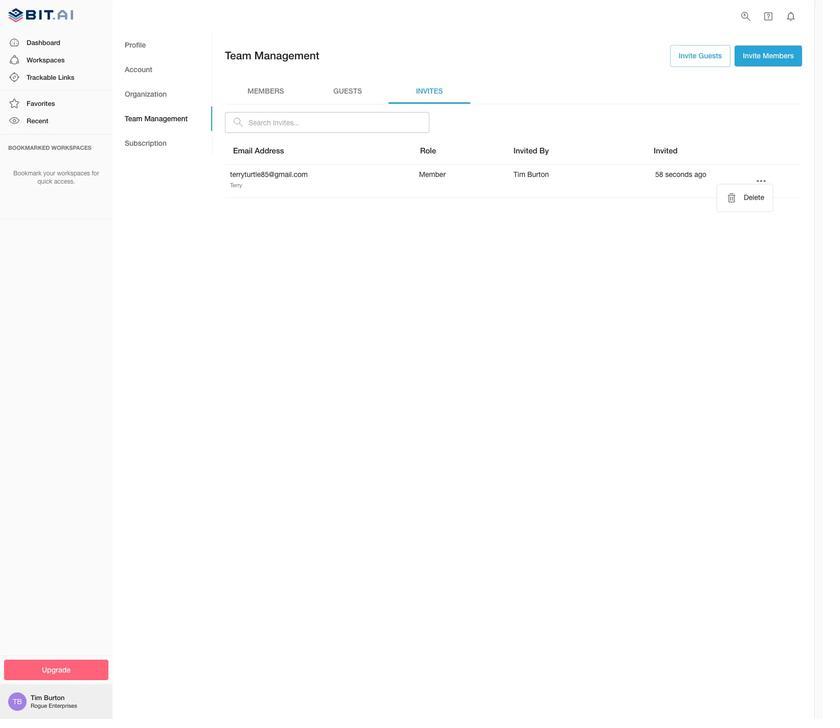 Task type: describe. For each thing, give the bounding box(es) containing it.
burton for tim burton rogue enterprises
[[44, 694, 65, 702]]

tim for tim burton
[[514, 170, 526, 179]]

dashboard
[[27, 38, 60, 46]]

rogue
[[31, 703, 47, 709]]

bookmarked
[[8, 144, 50, 151]]

0 vertical spatial team management
[[225, 49, 320, 62]]

seconds
[[666, 170, 693, 179]]

invite for invite members
[[743, 51, 761, 60]]

invite members button
[[735, 46, 803, 66]]

recent
[[27, 117, 48, 125]]

email
[[233, 146, 253, 155]]

subscription
[[125, 138, 167, 147]]

delete button
[[718, 189, 773, 207]]

dashboard button
[[0, 34, 113, 51]]

invite for invite guests
[[679, 51, 697, 60]]

58 seconds ago
[[656, 170, 707, 179]]

member
[[419, 170, 446, 179]]

team management link
[[113, 106, 212, 131]]

delete
[[744, 193, 765, 202]]

terryturtle85@gmail.com terry
[[230, 170, 308, 188]]

guests
[[699, 51, 722, 60]]

profile link
[[113, 33, 212, 57]]

account link
[[113, 57, 212, 82]]

trackable links
[[27, 73, 74, 81]]

0 vertical spatial team
[[225, 49, 252, 62]]

invites button
[[389, 79, 471, 104]]

terryturtle85@gmail.com
[[230, 170, 308, 179]]

invited for invited by
[[514, 146, 538, 155]]

for
[[92, 170, 99, 177]]

access.
[[54, 178, 75, 185]]

invited by
[[514, 146, 549, 155]]

email address
[[233, 146, 284, 155]]

team inside tab list
[[125, 114, 142, 123]]

links
[[58, 73, 74, 81]]

organization link
[[113, 82, 212, 106]]

workspaces button
[[0, 51, 113, 69]]

Search Invites... search field
[[249, 112, 430, 133]]

upgrade
[[42, 665, 71, 674]]

recent button
[[0, 112, 113, 130]]

role
[[420, 146, 436, 155]]

bookmarked workspaces
[[8, 144, 92, 151]]

quick
[[37, 178, 52, 185]]

workspaces
[[27, 56, 65, 64]]

organization
[[125, 89, 167, 98]]

tim for tim burton rogue enterprises
[[31, 694, 42, 702]]

ago
[[695, 170, 707, 179]]



Task type: locate. For each thing, give the bounding box(es) containing it.
58
[[656, 170, 664, 179]]

terry
[[230, 182, 242, 188]]

0 horizontal spatial invite
[[679, 51, 697, 60]]

0 horizontal spatial burton
[[44, 694, 65, 702]]

management
[[255, 49, 320, 62], [144, 114, 188, 123]]

by
[[540, 146, 549, 155]]

members button
[[225, 79, 307, 104]]

tim inside tim burton rogue enterprises
[[31, 694, 42, 702]]

management up members
[[255, 49, 320, 62]]

invite inside button
[[743, 51, 761, 60]]

invited left by
[[514, 146, 538, 155]]

guests button
[[307, 79, 389, 104]]

trackable
[[27, 73, 56, 81]]

invite guests
[[679, 51, 722, 60]]

0 horizontal spatial tab list
[[113, 33, 212, 156]]

guests
[[334, 87, 362, 95]]

1 invited from the left
[[514, 146, 538, 155]]

tb
[[13, 698, 22, 706]]

invite
[[679, 51, 697, 60], [743, 51, 761, 60]]

2 invite from the left
[[743, 51, 761, 60]]

0 horizontal spatial management
[[144, 114, 188, 123]]

tab list
[[113, 33, 212, 156], [225, 79, 803, 104]]

management inside tab list
[[144, 114, 188, 123]]

invite left "members"
[[743, 51, 761, 60]]

enterprises
[[49, 703, 77, 709]]

invited up "58"
[[654, 146, 678, 155]]

1 horizontal spatial burton
[[528, 170, 549, 179]]

0 horizontal spatial team management
[[125, 114, 188, 123]]

team management
[[225, 49, 320, 62], [125, 114, 188, 123]]

0 horizontal spatial team
[[125, 114, 142, 123]]

favorites button
[[0, 95, 113, 112]]

bookmark
[[13, 170, 42, 177]]

invites
[[416, 87, 443, 95]]

1 horizontal spatial tab list
[[225, 79, 803, 104]]

1 horizontal spatial tim
[[514, 170, 526, 179]]

favorites
[[27, 99, 55, 108]]

management down organization link
[[144, 114, 188, 123]]

tim down invited by
[[514, 170, 526, 179]]

1 vertical spatial tim
[[31, 694, 42, 702]]

0 vertical spatial tim
[[514, 170, 526, 179]]

invite left guests
[[679, 51, 697, 60]]

0 horizontal spatial invited
[[514, 146, 538, 155]]

team up the subscription
[[125, 114, 142, 123]]

profile
[[125, 40, 146, 49]]

account
[[125, 65, 152, 74]]

your
[[43, 170, 55, 177]]

0 horizontal spatial tim
[[31, 694, 42, 702]]

tim up rogue
[[31, 694, 42, 702]]

1 vertical spatial management
[[144, 114, 188, 123]]

team management up members
[[225, 49, 320, 62]]

1 horizontal spatial invite
[[743, 51, 761, 60]]

subscription link
[[113, 131, 212, 156]]

invite members
[[743, 51, 794, 60]]

invite guests button
[[670, 45, 731, 67]]

address
[[255, 146, 284, 155]]

team management inside tab list
[[125, 114, 188, 123]]

invited
[[514, 146, 538, 155], [654, 146, 678, 155]]

team management down organization link
[[125, 114, 188, 123]]

2 invited from the left
[[654, 146, 678, 155]]

burton up enterprises at the left bottom of page
[[44, 694, 65, 702]]

1 horizontal spatial team
[[225, 49, 252, 62]]

burton for tim burton
[[528, 170, 549, 179]]

1 invite from the left
[[679, 51, 697, 60]]

1 horizontal spatial team management
[[225, 49, 320, 62]]

1 vertical spatial team management
[[125, 114, 188, 123]]

1 vertical spatial burton
[[44, 694, 65, 702]]

upgrade button
[[4, 660, 108, 680]]

bookmark your workspaces for quick access.
[[13, 170, 99, 185]]

tab list containing members
[[225, 79, 803, 104]]

1 horizontal spatial management
[[255, 49, 320, 62]]

members
[[763, 51, 794, 60]]

team
[[225, 49, 252, 62], [125, 114, 142, 123]]

invited for invited
[[654, 146, 678, 155]]

burton inside tim burton rogue enterprises
[[44, 694, 65, 702]]

tim
[[514, 170, 526, 179], [31, 694, 42, 702]]

team up members
[[225, 49, 252, 62]]

burton
[[528, 170, 549, 179], [44, 694, 65, 702]]

invite inside button
[[679, 51, 697, 60]]

tim burton rogue enterprises
[[31, 694, 77, 709]]

1 horizontal spatial invited
[[654, 146, 678, 155]]

0 vertical spatial management
[[255, 49, 320, 62]]

burton down by
[[528, 170, 549, 179]]

0 vertical spatial burton
[[528, 170, 549, 179]]

tim burton
[[514, 170, 549, 179]]

workspaces
[[57, 170, 90, 177]]

trackable links button
[[0, 69, 113, 86]]

members
[[248, 87, 284, 95]]

1 vertical spatial team
[[125, 114, 142, 123]]

workspaces
[[51, 144, 92, 151]]

tab list containing profile
[[113, 33, 212, 156]]



Task type: vqa. For each thing, say whether or not it's contained in the screenshot.
"This document is locked" image
no



